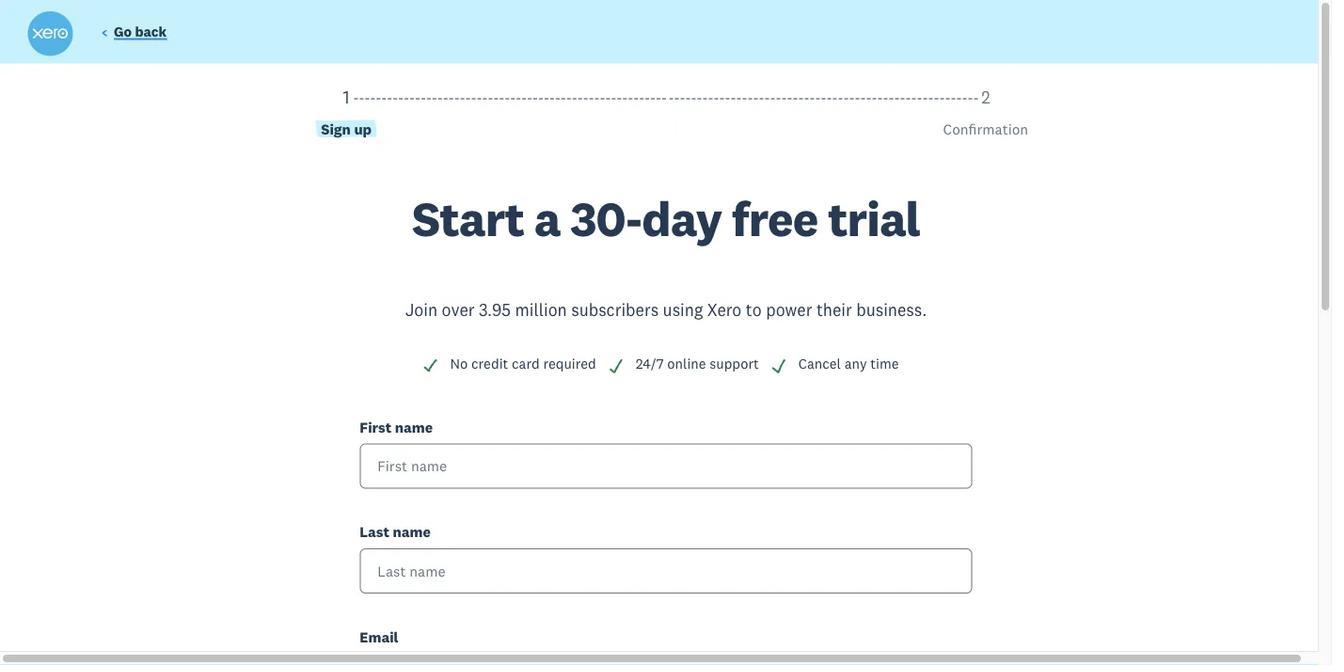 Task type: describe. For each thing, give the bounding box(es) containing it.
go
[[114, 23, 132, 40]]

30-
[[570, 188, 642, 248]]

free
[[732, 188, 818, 248]]

24/7
[[636, 355, 664, 372]]

join over 3.95 million subscribers using xero to power their business.
[[405, 300, 927, 320]]

xero homepage image
[[28, 11, 73, 56]]

2
[[982, 87, 990, 107]]

first name
[[360, 418, 433, 436]]

last name
[[360, 522, 431, 541]]

credit
[[471, 355, 508, 372]]

included image
[[770, 357, 787, 374]]

no credit card required
[[450, 355, 596, 372]]

a
[[534, 188, 560, 248]]

business.
[[856, 300, 927, 320]]

to
[[746, 300, 762, 320]]

24/7 online support
[[636, 355, 759, 372]]

any
[[845, 355, 867, 372]]

no
[[450, 355, 468, 372]]

1
[[343, 87, 350, 107]]

their
[[817, 300, 852, 320]]

Last name text field
[[360, 548, 973, 594]]

3.95
[[479, 300, 511, 320]]

steps group
[[27, 86, 1306, 194]]

back
[[135, 23, 167, 40]]

first
[[360, 418, 392, 436]]

xero
[[707, 300, 742, 320]]

start
[[412, 188, 524, 248]]

support
[[710, 355, 759, 372]]

sign up
[[321, 119, 372, 138]]

First name text field
[[360, 443, 973, 489]]

up
[[354, 119, 372, 138]]



Task type: vqa. For each thing, say whether or not it's contained in the screenshot.
United
no



Task type: locate. For each thing, give the bounding box(es) containing it.
go back button
[[101, 23, 167, 44]]

start a 30-day free trial region
[[27, 86, 1306, 665]]

subscribers
[[571, 300, 659, 320]]

name right first in the left of the page
[[395, 418, 433, 436]]

confirmation
[[943, 119, 1028, 138]]

included image for no credit card required
[[422, 357, 439, 374]]

name for first name
[[395, 418, 433, 436]]

card
[[512, 355, 540, 372]]

million
[[515, 300, 567, 320]]

name right last
[[393, 522, 431, 541]]

included image left 24/7
[[608, 357, 625, 374]]

start a 30-day free trial
[[412, 188, 920, 248]]

1 vertical spatial name
[[393, 522, 431, 541]]

cancel any time
[[799, 355, 899, 372]]

included image for 24/7 online support
[[608, 357, 625, 374]]

trial
[[828, 188, 920, 248]]

included image left no
[[422, 357, 439, 374]]

2 included image from the left
[[608, 357, 625, 374]]

included image
[[422, 357, 439, 374], [608, 357, 625, 374]]

go back
[[114, 23, 167, 40]]

cancel
[[799, 355, 841, 372]]

0 horizontal spatial included image
[[422, 357, 439, 374]]

sign
[[321, 119, 351, 138]]

name
[[395, 418, 433, 436], [393, 522, 431, 541]]

last
[[360, 522, 390, 541]]

using
[[663, 300, 703, 320]]

power
[[766, 300, 812, 320]]

Email email field
[[360, 653, 973, 665]]

email
[[360, 627, 398, 646]]

day
[[642, 188, 722, 248]]

1 horizontal spatial included image
[[608, 357, 625, 374]]

required
[[543, 355, 596, 372]]

0 vertical spatial name
[[395, 418, 433, 436]]

1 included image from the left
[[422, 357, 439, 374]]

name for last name
[[393, 522, 431, 541]]

time
[[871, 355, 899, 372]]

online
[[667, 355, 706, 372]]

over
[[442, 300, 475, 320]]

join
[[405, 300, 438, 320]]



